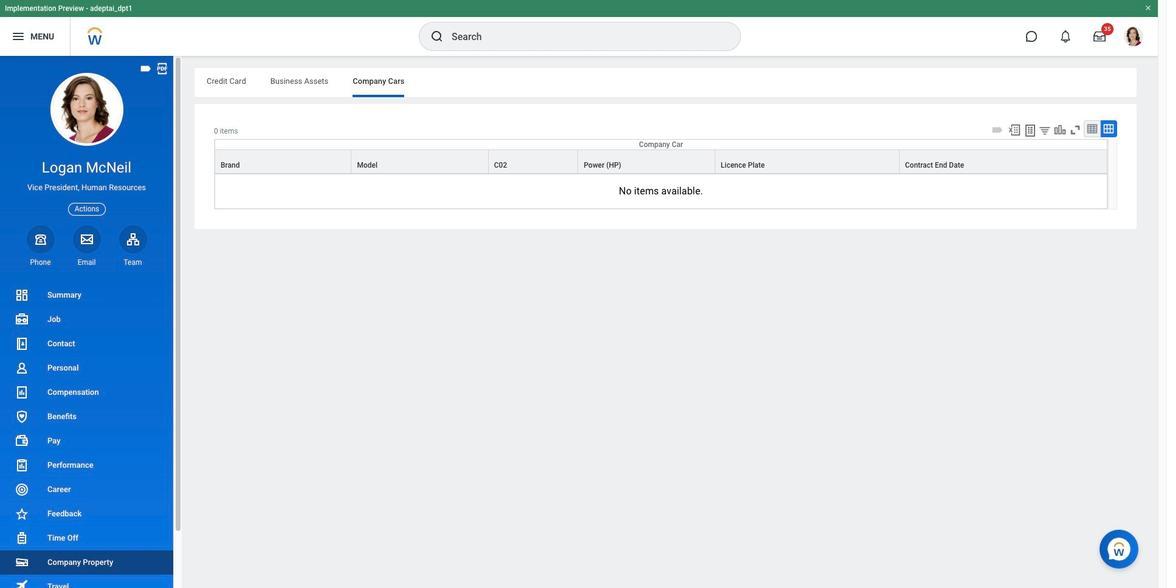 Task type: locate. For each thing, give the bounding box(es) containing it.
tab list
[[195, 68, 1137, 97]]

job image
[[15, 313, 29, 327]]

benefits image
[[15, 410, 29, 424]]

select to filter grid data image
[[1039, 124, 1052, 137]]

pay image
[[15, 434, 29, 449]]

no items available to be tagged image
[[991, 123, 1005, 137]]

table image
[[1087, 123, 1099, 135]]

personal image
[[15, 361, 29, 376]]

contact image
[[15, 337, 29, 352]]

list
[[0, 283, 173, 589]]

team logan mcneil element
[[119, 258, 147, 268]]

row
[[215, 150, 1108, 174]]

search image
[[430, 29, 445, 44]]

toolbar
[[989, 120, 1118, 139]]

company property image
[[15, 556, 29, 570]]

performance image
[[15, 459, 29, 473]]

travel image
[[15, 579, 29, 589]]

banner
[[0, 0, 1159, 56]]

feedback image
[[15, 507, 29, 522]]

export to worksheets image
[[1024, 123, 1038, 138]]

mail image
[[79, 232, 94, 247]]

Search Workday  search field
[[452, 23, 716, 50]]

view printable version (pdf) image
[[156, 62, 169, 75]]

justify image
[[11, 29, 26, 44]]

view team image
[[126, 232, 140, 247]]



Task type: vqa. For each thing, say whether or not it's contained in the screenshot.
the top "33"
no



Task type: describe. For each thing, give the bounding box(es) containing it.
notifications large image
[[1060, 30, 1072, 43]]

tag image
[[139, 62, 153, 75]]

time off image
[[15, 532, 29, 546]]

career image
[[15, 483, 29, 497]]

close environment banner image
[[1145, 4, 1152, 12]]

inbox large image
[[1094, 30, 1106, 43]]

summary image
[[15, 288, 29, 303]]

navigation pane region
[[0, 56, 182, 589]]

compensation image
[[15, 386, 29, 400]]

fullscreen image
[[1069, 123, 1083, 137]]

view worker - expand/collapse chart image
[[1054, 123, 1067, 137]]

email logan mcneil element
[[73, 258, 101, 268]]

list inside navigation pane region
[[0, 283, 173, 589]]

profile logan mcneil image
[[1125, 27, 1144, 49]]

expand table image
[[1103, 123, 1115, 135]]

export to excel image
[[1008, 123, 1022, 137]]

phone image
[[32, 232, 49, 247]]

phone logan mcneil element
[[26, 258, 54, 268]]



